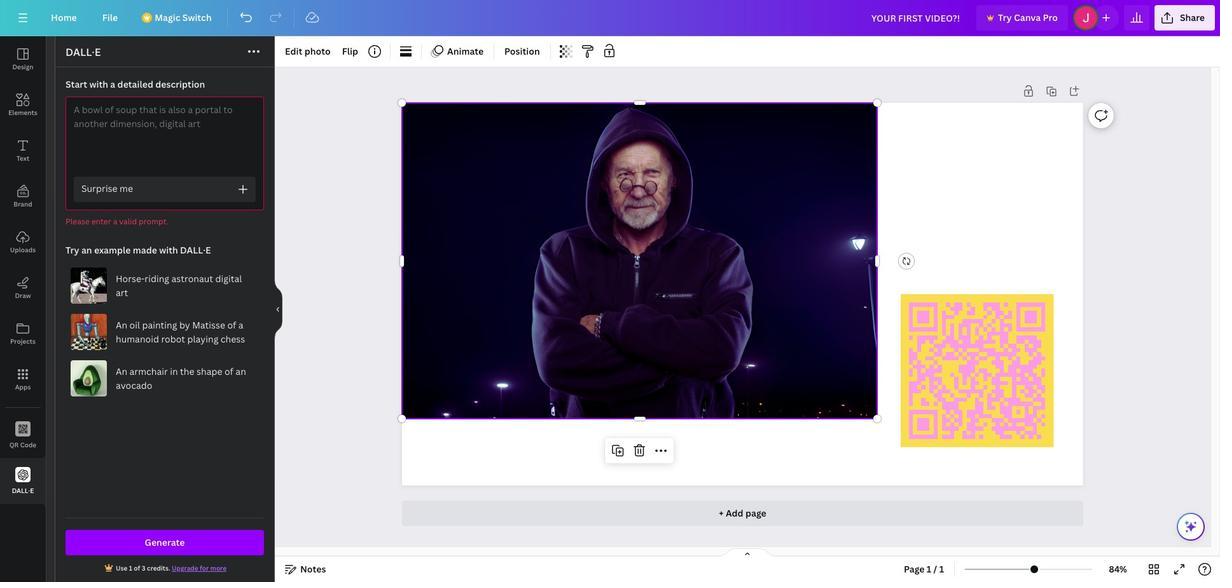 Task type: locate. For each thing, give the bounding box(es) containing it.
dall·e down home link at the top left
[[66, 45, 101, 59]]

flip button
[[337, 41, 363, 62]]

notes button
[[280, 560, 331, 580]]

position button
[[500, 41, 545, 62]]

code
[[20, 441, 36, 450]]

84% button
[[1098, 560, 1139, 580]]

draw button
[[0, 265, 46, 311]]

uploads button
[[0, 220, 46, 265]]

1 horizontal spatial 1
[[940, 564, 944, 576]]

switch
[[183, 11, 212, 24]]

page 1 / 1
[[904, 564, 944, 576]]

dall·e inside button
[[12, 487, 34, 495]]

share button
[[1155, 5, 1216, 31]]

page
[[904, 564, 925, 576]]

edit photo
[[285, 45, 331, 57]]

dall·e
[[66, 45, 101, 59], [12, 487, 34, 495]]

1 vertical spatial dall·e
[[12, 487, 34, 495]]

canva assistant image
[[1184, 520, 1199, 535]]

animate button
[[427, 41, 489, 62]]

add
[[726, 508, 744, 520]]

/
[[934, 564, 938, 576]]

show pages image
[[717, 549, 778, 559]]

edit photo button
[[280, 41, 336, 62]]

apps button
[[0, 357, 46, 403]]

try canva pro button
[[977, 5, 1068, 31]]

text
[[16, 154, 29, 163]]

edit
[[285, 45, 303, 57]]

qr code button
[[0, 413, 46, 459]]

1 horizontal spatial dall·e
[[66, 45, 101, 59]]

animate
[[447, 45, 484, 57]]

notes
[[300, 564, 326, 576]]

0 horizontal spatial 1
[[927, 564, 932, 576]]

84%
[[1109, 564, 1128, 576]]

0 horizontal spatial dall·e
[[12, 487, 34, 495]]

1 left the /
[[927, 564, 932, 576]]

1
[[927, 564, 932, 576], [940, 564, 944, 576]]

pro
[[1043, 11, 1058, 24]]

draw
[[15, 291, 31, 300]]

flip
[[342, 45, 358, 57]]

1 right the /
[[940, 564, 944, 576]]

home
[[51, 11, 77, 24]]

+ add page button
[[402, 501, 1084, 527]]

qr
[[9, 441, 19, 450]]

dall·e down qr code
[[12, 487, 34, 495]]

0 vertical spatial dall·e
[[66, 45, 101, 59]]

text button
[[0, 128, 46, 174]]

photo
[[305, 45, 331, 57]]

hide image
[[274, 279, 283, 340]]

share
[[1180, 11, 1205, 24]]



Task type: vqa. For each thing, say whether or not it's contained in the screenshot.
FACEBOOK
no



Task type: describe. For each thing, give the bounding box(es) containing it.
apps
[[15, 383, 31, 392]]

brand button
[[0, 174, 46, 220]]

design button
[[0, 36, 46, 82]]

home link
[[41, 5, 87, 31]]

try
[[999, 11, 1012, 24]]

try canva pro
[[999, 11, 1058, 24]]

magic
[[155, 11, 180, 24]]

2 1 from the left
[[940, 564, 944, 576]]

qr code
[[9, 441, 36, 450]]

dall·e element
[[55, 67, 274, 583]]

1 1 from the left
[[927, 564, 932, 576]]

position
[[505, 45, 540, 57]]

uploads
[[10, 246, 36, 255]]

side panel tab list
[[0, 36, 46, 505]]

projects button
[[0, 311, 46, 357]]

elements
[[8, 108, 37, 117]]

+ add page
[[719, 508, 767, 520]]

file
[[102, 11, 118, 24]]

design
[[12, 62, 33, 71]]

magic switch button
[[133, 5, 222, 31]]

elements button
[[0, 82, 46, 128]]

page
[[746, 508, 767, 520]]

+
[[719, 508, 724, 520]]

dall·e button
[[0, 459, 46, 505]]

canva
[[1014, 11, 1041, 24]]

brand
[[14, 200, 32, 209]]

Design title text field
[[861, 5, 972, 31]]

projects
[[10, 337, 36, 346]]

file button
[[92, 5, 128, 31]]

main menu bar
[[0, 0, 1221, 36]]

magic switch
[[155, 11, 212, 24]]



